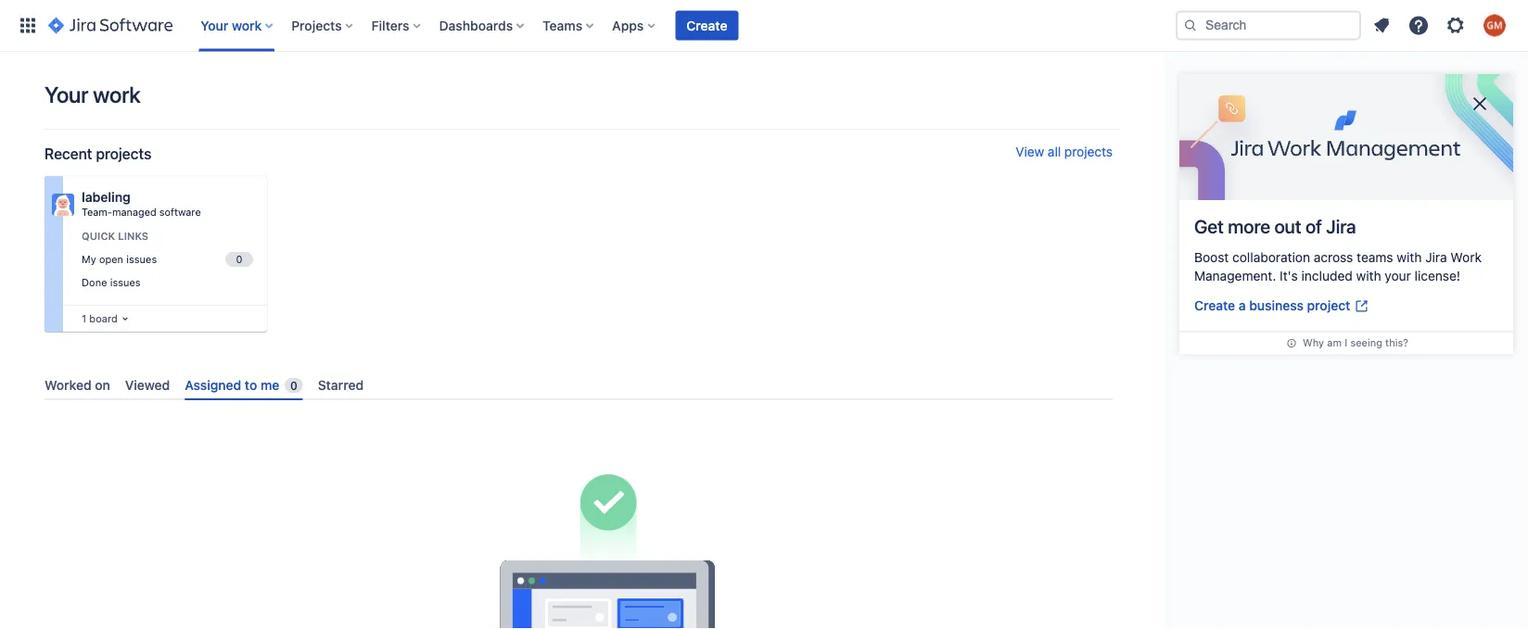 Task type: locate. For each thing, give the bounding box(es) containing it.
i
[[1345, 337, 1347, 349]]

0 vertical spatial your work
[[201, 18, 262, 33]]

done issues link
[[78, 272, 256, 293]]

settings image
[[1445, 14, 1467, 37]]

your work up recent projects
[[45, 82, 140, 108]]

create
[[686, 18, 727, 33], [1194, 298, 1235, 313]]

close image
[[1469, 93, 1491, 115]]

0 horizontal spatial your
[[45, 82, 88, 108]]

view
[[1016, 144, 1044, 159]]

with
[[1397, 250, 1422, 265], [1356, 268, 1381, 284]]

labeling
[[82, 190, 131, 205]]

assigned to me
[[185, 377, 279, 393]]

management.
[[1194, 268, 1276, 284]]

1 vertical spatial with
[[1356, 268, 1381, 284]]

dashboards
[[439, 18, 513, 33]]

1 horizontal spatial your work
[[201, 18, 262, 33]]

help image
[[1408, 14, 1430, 37]]

create right apps popup button
[[686, 18, 727, 33]]

issues down links
[[126, 253, 157, 265]]

notifications image
[[1370, 14, 1393, 37]]

create a business project
[[1194, 298, 1350, 313]]

0 horizontal spatial create
[[686, 18, 727, 33]]

work up recent projects
[[93, 82, 140, 108]]

with up the your
[[1397, 250, 1422, 265]]

your
[[201, 18, 228, 33], [45, 82, 88, 108]]

jira software image
[[48, 14, 173, 37], [48, 14, 173, 37]]

banner containing your work
[[0, 0, 1528, 52]]

with down teams
[[1356, 268, 1381, 284]]

view all projects link
[[1016, 144, 1113, 163]]

1 vertical spatial create
[[1194, 298, 1235, 313]]

create left a
[[1194, 298, 1235, 313]]

1 horizontal spatial jira
[[1425, 250, 1447, 265]]

1 vertical spatial your work
[[45, 82, 140, 108]]

tab list
[[37, 370, 1120, 401]]

me
[[261, 377, 279, 393]]

board image
[[118, 312, 132, 326]]

Search field
[[1176, 11, 1361, 40]]

your
[[1385, 268, 1411, 284]]

0 horizontal spatial work
[[93, 82, 140, 108]]

boost
[[1194, 250, 1229, 265]]

1 horizontal spatial with
[[1397, 250, 1422, 265]]

all
[[1048, 144, 1061, 159]]

team-
[[82, 206, 112, 218]]

1 horizontal spatial work
[[232, 18, 262, 33]]

your profile and settings image
[[1484, 14, 1506, 37]]

your work left the projects
[[201, 18, 262, 33]]

create for create a business project
[[1194, 298, 1235, 313]]

dashboards button
[[434, 11, 531, 40]]

create inside button
[[686, 18, 727, 33]]

business
[[1249, 298, 1304, 313]]

across
[[1314, 250, 1353, 265]]

0 vertical spatial your
[[201, 18, 228, 33]]

1 horizontal spatial your
[[201, 18, 228, 33]]

work
[[1451, 250, 1482, 265]]

worked on
[[45, 377, 110, 393]]

issues
[[126, 253, 157, 265], [110, 276, 141, 288]]

project
[[1307, 298, 1350, 313]]

1 board
[[82, 312, 118, 325]]

projects
[[1064, 144, 1113, 159], [96, 145, 151, 163]]

recent projects
[[45, 145, 151, 163]]

quick
[[82, 230, 115, 242]]

projects up labeling
[[96, 145, 151, 163]]

0 vertical spatial jira
[[1326, 215, 1356, 237]]

collaboration
[[1232, 250, 1310, 265]]

get more out of jira
[[1194, 215, 1356, 237]]

work
[[232, 18, 262, 33], [93, 82, 140, 108]]

work left the projects
[[232, 18, 262, 33]]

create button
[[675, 11, 739, 40]]

seeing
[[1350, 337, 1382, 349]]

boost collaboration across teams with jira work management. it's included with your license!
[[1194, 250, 1482, 284]]

issues down my open issues
[[110, 276, 141, 288]]

apps button
[[607, 11, 662, 40]]

jira up license!
[[1425, 250, 1447, 265]]

jira
[[1326, 215, 1356, 237], [1425, 250, 1447, 265]]

banner
[[0, 0, 1528, 52]]

1 horizontal spatial create
[[1194, 298, 1235, 313]]

1 vertical spatial jira
[[1425, 250, 1447, 265]]

jira right the of
[[1326, 215, 1356, 237]]

your work
[[201, 18, 262, 33], [45, 82, 140, 108]]

my open issues link
[[78, 249, 256, 270]]

0 vertical spatial with
[[1397, 250, 1422, 265]]

0 vertical spatial work
[[232, 18, 262, 33]]

0 vertical spatial create
[[686, 18, 727, 33]]

starred
[[318, 377, 364, 393]]

1
[[82, 312, 86, 325]]

1 vertical spatial work
[[93, 82, 140, 108]]

recent
[[45, 145, 92, 163]]

projects right all
[[1064, 144, 1113, 159]]

quick links
[[82, 230, 148, 242]]

assigned
[[185, 377, 241, 393]]

your inside dropdown button
[[201, 18, 228, 33]]



Task type: vqa. For each thing, say whether or not it's contained in the screenshot.
the leftmost '(1)'
no



Task type: describe. For each thing, give the bounding box(es) containing it.
labeling team-managed software
[[82, 190, 201, 218]]

create a business project link
[[1194, 297, 1369, 316]]

why am i seeing this?
[[1303, 337, 1408, 349]]

your work inside dropdown button
[[201, 18, 262, 33]]

done issues
[[82, 276, 141, 288]]

done
[[82, 276, 107, 288]]

my open issues
[[82, 253, 157, 265]]

software
[[159, 206, 201, 218]]

a
[[1239, 298, 1246, 313]]

my
[[82, 253, 96, 265]]

apps
[[612, 18, 644, 33]]

view all projects
[[1016, 144, 1113, 159]]

it's
[[1280, 268, 1298, 284]]

projects button
[[286, 11, 360, 40]]

of
[[1305, 215, 1322, 237]]

1 vertical spatial issues
[[110, 276, 141, 288]]

projects
[[291, 18, 342, 33]]

teams button
[[537, 11, 601, 40]]

0 vertical spatial issues
[[126, 253, 157, 265]]

links
[[118, 230, 148, 242]]

0 horizontal spatial with
[[1356, 268, 1381, 284]]

managed
[[112, 206, 156, 218]]

included
[[1301, 268, 1353, 284]]

am
[[1327, 337, 1342, 349]]

primary element
[[11, 0, 1176, 51]]

1 board button
[[78, 309, 132, 329]]

filters
[[371, 18, 409, 33]]

0
[[290, 379, 297, 392]]

open
[[99, 253, 123, 265]]

your work button
[[195, 11, 280, 40]]

filters button
[[366, 11, 428, 40]]

0 horizontal spatial jira
[[1326, 215, 1356, 237]]

1 vertical spatial your
[[45, 82, 88, 108]]

work inside dropdown button
[[232, 18, 262, 33]]

more
[[1228, 215, 1270, 237]]

tab list containing worked on
[[37, 370, 1120, 401]]

teams
[[1357, 250, 1393, 265]]

search image
[[1183, 18, 1198, 33]]

why
[[1303, 337, 1324, 349]]

this?
[[1385, 337, 1408, 349]]

board
[[89, 312, 118, 325]]

worked
[[45, 377, 91, 393]]

license!
[[1415, 268, 1461, 284]]

jira inside boost collaboration across teams with jira work management. it's included with your license!
[[1425, 250, 1447, 265]]

0 horizontal spatial projects
[[96, 145, 151, 163]]

create for create
[[686, 18, 727, 33]]

to
[[245, 377, 257, 393]]

appswitcher icon image
[[17, 14, 39, 37]]

get
[[1194, 215, 1224, 237]]

teams
[[543, 18, 582, 33]]

0 horizontal spatial your work
[[45, 82, 140, 108]]

viewed
[[125, 377, 170, 393]]

1 horizontal spatial projects
[[1064, 144, 1113, 159]]

out
[[1274, 215, 1301, 237]]

on
[[95, 377, 110, 393]]



